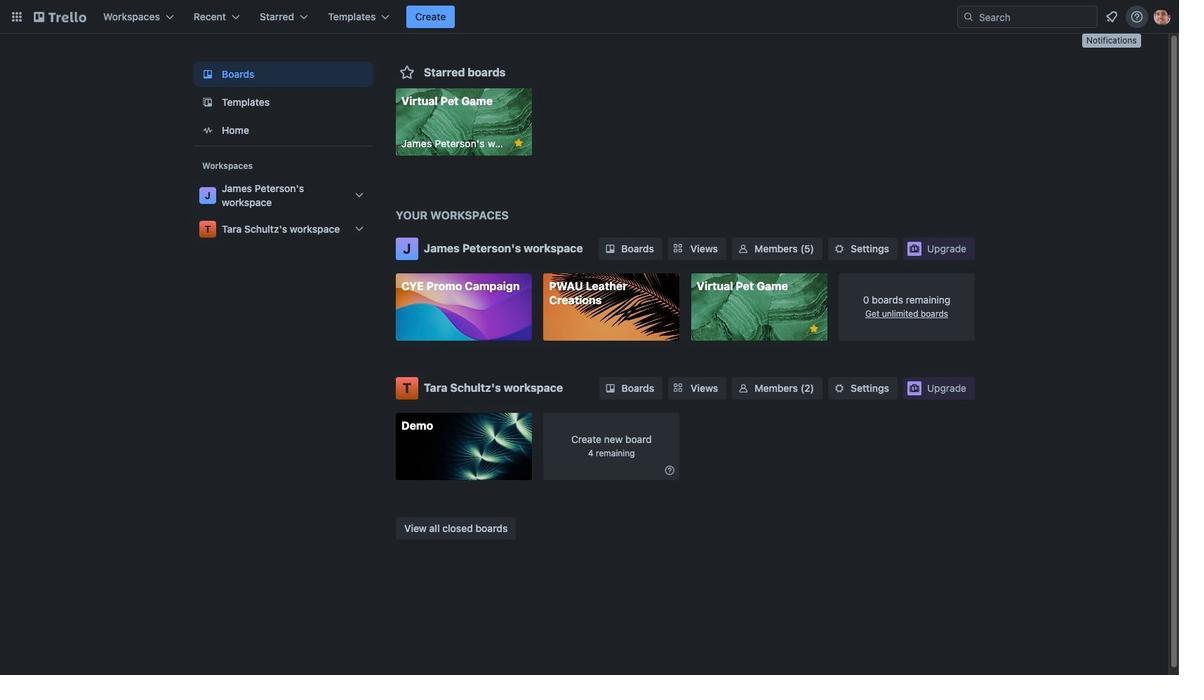 Task type: describe. For each thing, give the bounding box(es) containing it.
primary element
[[0, 0, 1179, 34]]

board image
[[199, 66, 216, 83]]

click to unstar this board. it will be removed from your starred list. image
[[512, 137, 525, 149]]

open information menu image
[[1130, 10, 1144, 24]]

Search field
[[974, 7, 1097, 27]]

search image
[[963, 11, 974, 22]]

template board image
[[199, 94, 216, 111]]



Task type: locate. For each thing, give the bounding box(es) containing it.
james peterson (jamespeterson93) image
[[1154, 8, 1171, 25]]

0 notifications image
[[1103, 8, 1120, 25]]

back to home image
[[34, 6, 86, 28]]

sm image
[[736, 242, 750, 256], [603, 382, 617, 396], [736, 382, 750, 396], [663, 464, 677, 478]]

tooltip
[[1082, 34, 1141, 47]]

home image
[[199, 122, 216, 139]]

sm image
[[603, 242, 617, 256], [832, 242, 847, 256], [832, 382, 847, 396]]



Task type: vqa. For each thing, say whether or not it's contained in the screenshot.
0 Notifications Image
yes



